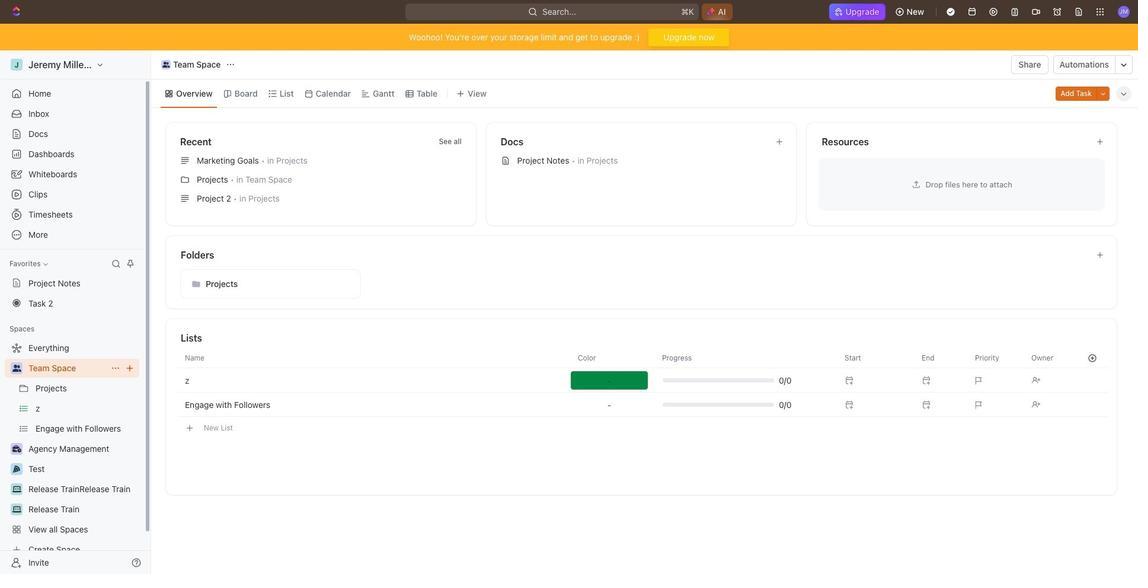 Task type: describe. For each thing, give the bounding box(es) containing it.
jeremy miller's workspace, , element
[[11, 59, 23, 71]]

tree inside sidebar navigation
[[5, 339, 139, 559]]

dropdown menu image
[[608, 400, 611, 409]]

pizza slice image
[[13, 466, 20, 473]]



Task type: vqa. For each thing, say whether or not it's contained in the screenshot.
'tree'
yes



Task type: locate. For each thing, give the bounding box(es) containing it.
laptop code image
[[12, 486, 21, 493]]

1 vertical spatial user group image
[[12, 365, 21, 372]]

tree
[[5, 339, 139, 559]]

sidebar navigation
[[0, 50, 154, 574]]

0 horizontal spatial user group image
[[12, 365, 21, 372]]

1 horizontal spatial user group image
[[162, 62, 170, 68]]

laptop code image
[[12, 506, 21, 513]]

dropdown menu image
[[571, 371, 648, 390]]

0 vertical spatial user group image
[[162, 62, 170, 68]]

business time image
[[12, 445, 21, 452]]

user group image
[[162, 62, 170, 68], [12, 365, 21, 372]]



